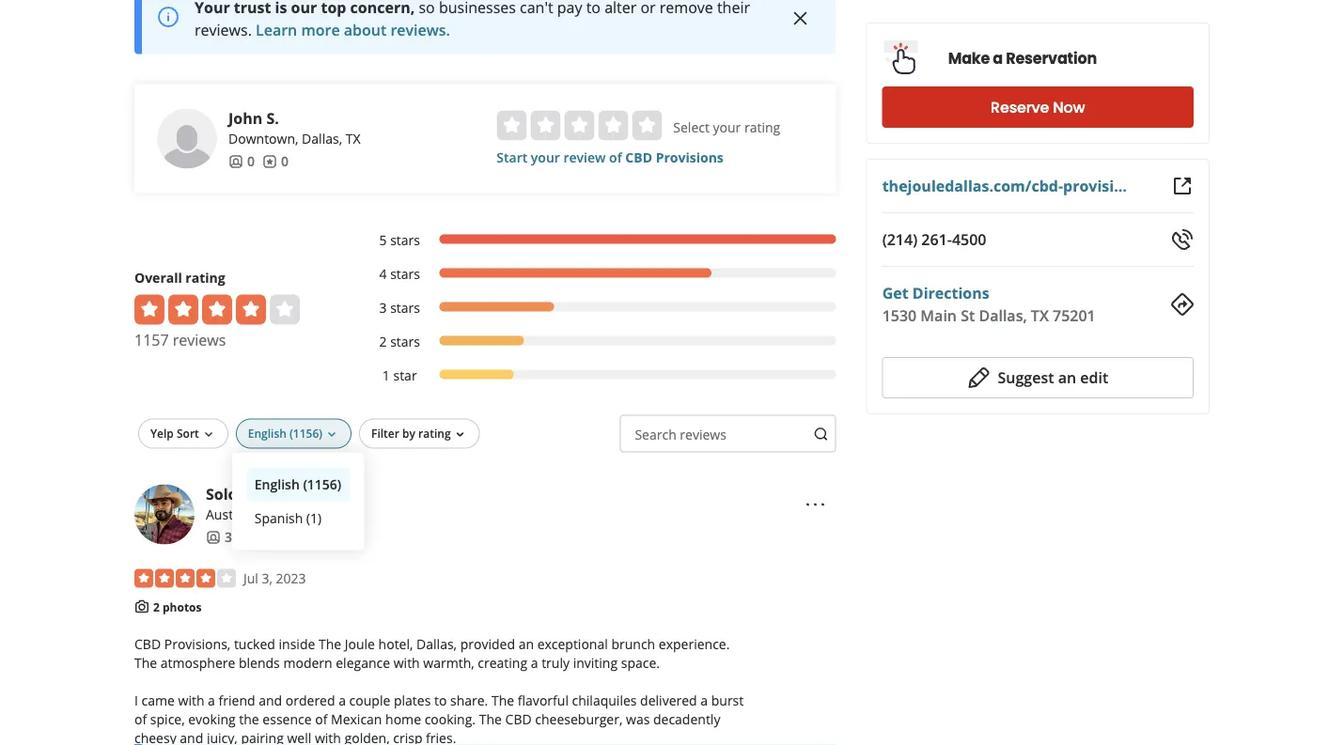 Task type: vqa. For each thing, say whether or not it's contained in the screenshot.
the Close icon
yes



Task type: describe. For each thing, give the bounding box(es) containing it.
2 horizontal spatial of
[[609, 149, 622, 167]]

review
[[564, 149, 606, 167]]

share.
[[450, 692, 488, 710]]

close image
[[790, 7, 812, 29]]

photos
[[163, 600, 202, 615]]

an inside "cbd provisions, tucked inside the joule hotel, dallas, provided an exceptional brunch experience. the atmosphere blends modern elegance with warmth, creating a truly inviting space."
[[519, 635, 534, 653]]

dallas, inside "cbd provisions, tucked inside the joule hotel, dallas, provided an exceptional brunch experience. the atmosphere blends modern elegance with warmth, creating a truly inviting space."
[[417, 635, 457, 653]]

reviews for 1157 reviews
[[173, 330, 226, 350]]

decadently
[[654, 711, 721, 729]]

make a reservation
[[949, 48, 1097, 69]]

24 directions v2 image
[[1172, 293, 1194, 316]]

reserve
[[991, 97, 1050, 118]]

1 star
[[383, 367, 417, 385]]

jul
[[244, 570, 259, 588]]

overall rating
[[134, 269, 225, 287]]

0 for reviews element containing 0
[[281, 153, 289, 170]]

friends element for solomon r.
[[206, 528, 247, 547]]

a inside "cbd provisions, tucked inside the joule hotel, dallas, provided an exceptional brunch experience. the atmosphere blends modern elegance with warmth, creating a truly inviting space."
[[531, 654, 538, 672]]

1 vertical spatial rating
[[186, 269, 225, 287]]

couple
[[349, 692, 391, 710]]

friend
[[219, 692, 255, 710]]

0 horizontal spatial with
[[178, 692, 205, 710]]

was
[[626, 711, 650, 729]]

0 for friends 'element' containing 0
[[247, 153, 255, 170]]

make
[[949, 48, 990, 69]]

the up "modern"
[[319, 635, 342, 653]]

1157 reviews
[[134, 330, 226, 350]]

1157
[[134, 330, 169, 350]]

solomon r.
[[206, 484, 290, 504]]

start
[[497, 149, 528, 167]]

4 stars
[[379, 265, 420, 283]]

dallas, inside john s. downtown, dallas, tx
[[302, 130, 342, 148]]

about
[[344, 19, 387, 40]]

filter by rating button
[[359, 419, 480, 449]]

your for select
[[713, 119, 741, 137]]

search reviews
[[635, 426, 727, 444]]

brunch
[[612, 635, 656, 653]]

23
[[324, 488, 335, 501]]

reserve now link
[[883, 87, 1194, 128]]

warmth,
[[424, 654, 475, 672]]

home
[[386, 711, 421, 729]]

16 chevron down v2 image for yelp sort
[[201, 428, 216, 443]]

rating for select your rating
[[745, 119, 781, 137]]

space.
[[621, 654, 660, 672]]

english (1156) button
[[236, 419, 352, 449]]

4500
[[953, 229, 987, 250]]

provisi…
[[1064, 176, 1127, 196]]

juicy,
[[207, 729, 238, 746]]

16 friends v2 image for solomon r.
[[206, 530, 221, 545]]

stars for 2 stars
[[390, 333, 420, 351]]

2 for 2 stars
[[379, 333, 387, 351]]

search image
[[814, 427, 829, 442]]

english (1156) button
[[247, 468, 349, 502]]

stars for 4 stars
[[390, 265, 420, 283]]

rating element
[[497, 111, 662, 141]]

(no rating) image
[[497, 111, 662, 141]]

2 photos
[[153, 600, 202, 615]]

evoking
[[188, 711, 236, 729]]

to inside i came with a friend and ordered a couple plates to share. the flavorful chilaquiles delivered a burst of spice, evoking the essence of mexican home cooking. the cbd cheeseburger, was decadently cheesy and juicy, pairing well with golden, crisp fries.
[[434, 692, 447, 710]]

16 friends v2 image for john s.
[[229, 154, 244, 169]]

5
[[379, 232, 387, 249]]

5 stars
[[379, 232, 420, 249]]

exceptional
[[538, 635, 608, 653]]

provided
[[461, 635, 515, 653]]

well
[[287, 729, 312, 746]]

solomon r. link
[[206, 484, 290, 504]]

downtown,
[[229, 130, 299, 148]]

2 vertical spatial with
[[315, 729, 341, 746]]

3,
[[262, 570, 273, 588]]

english (1156) for english (1156) dropdown button
[[248, 426, 323, 441]]

photo of solomon r. image
[[134, 485, 195, 545]]

stars for 5 stars
[[390, 232, 420, 249]]

to inside so businesses can't pay to alter or remove their reviews.
[[587, 0, 601, 17]]

suggest an edit button
[[883, 357, 1194, 399]]

filter reviews by 3 stars rating element
[[360, 299, 837, 318]]

overall
[[134, 269, 182, 287]]

stars for 3 stars
[[390, 299, 420, 317]]

24 external link v2 image
[[1172, 175, 1194, 197]]

reservation
[[1006, 48, 1097, 69]]

menu image
[[805, 494, 827, 516]]

now
[[1054, 97, 1086, 118]]

learn more about reviews.
[[256, 19, 450, 40]]

yelp sort
[[150, 426, 199, 441]]

more
[[301, 19, 340, 40]]

creating
[[478, 654, 528, 672]]

24 info v2 image
[[157, 6, 180, 28]]

a left burst
[[701, 692, 708, 710]]

1530
[[883, 306, 917, 326]]

burst
[[712, 692, 744, 710]]

filter reviews by 4 stars rating element
[[360, 265, 837, 284]]

reviews element for solomon r.
[[255, 528, 296, 547]]

the down the share.
[[479, 711, 502, 729]]

4 star rating image for 1157 reviews
[[134, 295, 300, 325]]

fries.
[[426, 729, 456, 746]]

spanish (1)
[[255, 510, 322, 528]]

the up "i"
[[134, 654, 157, 672]]

tx inside john s. downtown, dallas, tx
[[346, 130, 361, 148]]

the
[[239, 711, 259, 729]]

golden,
[[345, 729, 390, 746]]

suggest
[[998, 368, 1055, 388]]

(1156) for english (1156) dropdown button
[[290, 426, 323, 441]]

3
[[379, 299, 387, 317]]

english for english (1156) button on the left
[[255, 476, 300, 494]]

cooking.
[[425, 711, 476, 729]]

yelp
[[150, 426, 174, 441]]

provisions,
[[164, 635, 231, 653]]

2 reviews. from the left
[[391, 19, 450, 40]]

edit
[[1081, 368, 1109, 388]]

delivered
[[641, 692, 697, 710]]

24 pencil v2 image
[[968, 367, 991, 389]]

solomon
[[206, 484, 271, 504]]

businesses
[[439, 0, 516, 17]]

an inside button
[[1059, 368, 1077, 388]]

4 star rating image for jul 3, 2023
[[134, 570, 236, 588]]

remove
[[660, 0, 714, 17]]

thejouledallas.com/cbd-provisi… link
[[883, 176, 1127, 196]]

pairing
[[241, 729, 284, 746]]

300
[[225, 529, 247, 547]]



Task type: locate. For each thing, give the bounding box(es) containing it.
4 star rating image up 1157 reviews
[[134, 295, 300, 325]]

None radio
[[497, 111, 527, 141], [531, 111, 561, 141], [565, 111, 595, 141], [632, 111, 662, 141], [497, 111, 527, 141], [531, 111, 561, 141], [565, 111, 595, 141], [632, 111, 662, 141]]

dallas, right st
[[979, 306, 1028, 326]]

2 photos link
[[153, 600, 202, 615]]

or
[[641, 0, 656, 17]]

get directions 1530 main st dallas, tx 75201
[[883, 283, 1096, 326]]

0 horizontal spatial to
[[434, 692, 447, 710]]

stars right 5
[[390, 232, 420, 249]]

english inside button
[[255, 476, 300, 494]]

1 vertical spatial 16 friends v2 image
[[206, 530, 221, 545]]

(1156) up (1)
[[303, 476, 342, 494]]

cbd
[[626, 149, 653, 167], [134, 635, 161, 653], [506, 711, 532, 729]]

john s. downtown, dallas, tx
[[229, 108, 361, 148]]

0 vertical spatial with
[[394, 654, 420, 672]]

1 horizontal spatial rating
[[419, 426, 451, 441]]

dallas, up warmth,
[[417, 635, 457, 653]]

english
[[248, 426, 287, 441], [255, 476, 300, 494]]

of down "i"
[[134, 711, 147, 729]]

english (1156) inside dropdown button
[[248, 426, 323, 441]]

rating inside popup button
[[419, 426, 451, 441]]

photo of john s. image
[[157, 109, 217, 169]]

1 vertical spatial english
[[255, 476, 300, 494]]

friends element down austin,
[[206, 528, 247, 547]]

with up evoking
[[178, 692, 205, 710]]

16 chevron down v2 image for filter by rating
[[453, 428, 468, 443]]

1 reviews. from the left
[[195, 19, 252, 40]]

learn
[[256, 19, 297, 40]]

0 horizontal spatial rating
[[186, 269, 225, 287]]

reviews right 1157
[[173, 330, 226, 350]]

2 horizontal spatial cbd
[[626, 149, 653, 167]]

1 horizontal spatial an
[[1059, 368, 1077, 388]]

crisp
[[393, 729, 423, 746]]

s.
[[267, 108, 279, 128]]

1 vertical spatial friends element
[[206, 528, 247, 547]]

2 stars from the top
[[390, 265, 420, 283]]

1 vertical spatial tx
[[1032, 306, 1049, 326]]

by
[[403, 426, 416, 441]]

friends element containing 0
[[229, 152, 255, 171]]

can't
[[520, 0, 554, 17]]

flavorful
[[518, 692, 569, 710]]

0 vertical spatial 4 star rating image
[[134, 295, 300, 325]]

a up evoking
[[208, 692, 215, 710]]

so
[[419, 0, 435, 17]]

0 vertical spatial your
[[713, 119, 741, 137]]

1 stars from the top
[[390, 232, 420, 249]]

1 vertical spatial with
[[178, 692, 205, 710]]

4 star rating image
[[134, 295, 300, 325], [134, 570, 236, 588]]

friends element left 16 review v2 image
[[229, 152, 255, 171]]

mexican
[[331, 711, 382, 729]]

select your rating
[[674, 119, 781, 137]]

None radio
[[598, 111, 629, 141]]

3 16 chevron down v2 image from the left
[[453, 428, 468, 443]]

rating right 'by'
[[419, 426, 451, 441]]

4 stars from the top
[[390, 333, 420, 351]]

2 vertical spatial tx
[[251, 506, 266, 524]]

ordered
[[286, 692, 335, 710]]

0 horizontal spatial 16 chevron down v2 image
[[201, 428, 216, 443]]

thejouledallas.com/cbd-
[[883, 176, 1064, 196]]

16 chevron down v2 image for english (1156)
[[324, 428, 340, 443]]

0 horizontal spatial dallas,
[[302, 130, 342, 148]]

of down the ordered
[[315, 711, 328, 729]]

2 horizontal spatial tx
[[1032, 306, 1049, 326]]

austin,
[[206, 506, 248, 524]]

tx down solomon r. link
[[251, 506, 266, 524]]

0 vertical spatial cbd
[[626, 149, 653, 167]]

1 horizontal spatial 2
[[379, 333, 387, 351]]

reviews element containing 0
[[262, 152, 289, 171]]

info alert
[[134, 0, 837, 54]]

75201
[[1053, 306, 1096, 326]]

2 for 2 photos
[[153, 600, 160, 615]]

0 vertical spatial english (1156)
[[248, 426, 323, 441]]

tx right downtown,
[[346, 130, 361, 148]]

reviews element down spanish
[[255, 528, 296, 547]]

0 horizontal spatial of
[[134, 711, 147, 729]]

1 horizontal spatial tx
[[346, 130, 361, 148]]

0 vertical spatial english
[[248, 426, 287, 441]]

rating for filter by rating
[[419, 426, 451, 441]]

0 vertical spatial tx
[[346, 130, 361, 148]]

friends element containing 300
[[206, 528, 247, 547]]

tucked
[[234, 635, 275, 653]]

0 vertical spatial friends element
[[229, 152, 255, 171]]

cbd inside "cbd provisions, tucked inside the joule hotel, dallas, provided an exceptional brunch experience. the atmosphere blends modern elegance with warmth, creating a truly inviting space."
[[134, 635, 161, 653]]

0 inside friends 'element'
[[247, 153, 255, 170]]

2 vertical spatial cbd
[[506, 711, 532, 729]]

dallas, right downtown,
[[302, 130, 342, 148]]

elite 23 link
[[297, 487, 338, 502]]

spanish
[[255, 510, 303, 528]]

16 review v2 image
[[262, 154, 277, 169]]

1 vertical spatial your
[[531, 149, 560, 167]]

blends
[[239, 654, 280, 672]]

0 right 16 review v2 image
[[281, 153, 289, 170]]

rating right overall
[[186, 269, 225, 287]]

1 horizontal spatial and
[[259, 692, 282, 710]]

english inside dropdown button
[[248, 426, 287, 441]]

main
[[921, 306, 957, 326]]

tx left "75201"
[[1032, 306, 1049, 326]]

24 phone v2 image
[[1172, 229, 1194, 251]]

2 stars
[[379, 333, 420, 351]]

yelp sort button
[[138, 419, 228, 449]]

(1156) for english (1156) button on the left
[[303, 476, 342, 494]]

0 horizontal spatial your
[[531, 149, 560, 167]]

16 friends v2 image left 300
[[206, 530, 221, 545]]

cbd inside i came with a friend and ordered a couple plates to share. the flavorful chilaquiles delivered a burst of spice, evoking the essence of mexican home cooking. the cbd cheeseburger, was decadently cheesy and juicy, pairing well with golden, crisp fries.
[[506, 711, 532, 729]]

chilaquiles
[[572, 692, 637, 710]]

reviews element
[[262, 152, 289, 171], [255, 528, 296, 547]]

spanish (1) button
[[247, 502, 349, 536]]

with right "well"
[[315, 729, 341, 746]]

1
[[383, 367, 390, 385]]

stars
[[390, 232, 420, 249], [390, 265, 420, 283], [390, 299, 420, 317], [390, 333, 420, 351]]

1 4 star rating image from the top
[[134, 295, 300, 325]]

2 right 16 camera v2 icon
[[153, 600, 160, 615]]

essence
[[263, 711, 312, 729]]

search
[[635, 426, 677, 444]]

0 vertical spatial (1156)
[[290, 426, 323, 441]]

2 0 from the left
[[281, 153, 289, 170]]

1 0 from the left
[[247, 153, 255, 170]]

3 stars
[[379, 299, 420, 317]]

filter reviews by 5 stars rating element
[[360, 231, 837, 250]]

and down evoking
[[180, 729, 203, 746]]

1 horizontal spatial reviews.
[[391, 19, 450, 40]]

1 horizontal spatial 16 friends v2 image
[[229, 154, 244, 169]]

1 vertical spatial (1156)
[[303, 476, 342, 494]]

16 chevron down v2 image inside yelp sort dropdown button
[[201, 428, 216, 443]]

truly
[[542, 654, 570, 672]]

english (1156) inside button
[[255, 476, 342, 494]]

1 horizontal spatial of
[[315, 711, 328, 729]]

2 horizontal spatial dallas,
[[979, 306, 1028, 326]]

friends element
[[229, 152, 255, 171], [206, 528, 247, 547]]

0
[[247, 153, 255, 170], [281, 153, 289, 170]]

1 horizontal spatial your
[[713, 119, 741, 137]]

16 camera v2 image
[[134, 600, 150, 615]]

reviews. left learn
[[195, 19, 252, 40]]

elegance
[[336, 654, 390, 672]]

reviews. down so
[[391, 19, 450, 40]]

(214) 261-4500
[[883, 229, 987, 250]]

your for start
[[531, 149, 560, 167]]

filter reviews by 2 stars rating element
[[360, 333, 837, 351]]

1 horizontal spatial with
[[315, 729, 341, 746]]

stars right 4
[[390, 265, 420, 283]]

spice,
[[150, 711, 185, 729]]

2023
[[276, 570, 306, 588]]

1 vertical spatial cbd
[[134, 635, 161, 653]]

english for english (1156) dropdown button
[[248, 426, 287, 441]]

rating
[[745, 119, 781, 137], [186, 269, 225, 287], [419, 426, 451, 441]]

an up creating
[[519, 635, 534, 653]]

0 horizontal spatial 2
[[153, 600, 160, 615]]

2 down 3
[[379, 333, 387, 351]]

with
[[394, 654, 420, 672], [178, 692, 205, 710], [315, 729, 341, 746]]

1 horizontal spatial cbd
[[506, 711, 532, 729]]

2 horizontal spatial rating
[[745, 119, 781, 137]]

1 vertical spatial 2
[[153, 600, 160, 615]]

1 horizontal spatial 16 chevron down v2 image
[[324, 428, 340, 443]]

provisions
[[656, 149, 724, 167]]

inside
[[279, 635, 315, 653]]

2 16 chevron down v2 image from the left
[[324, 428, 340, 443]]

2 vertical spatial dallas,
[[417, 635, 457, 653]]

1 vertical spatial reviews element
[[255, 528, 296, 547]]

your right start
[[531, 149, 560, 167]]

0 vertical spatial to
[[587, 0, 601, 17]]

1 horizontal spatial dallas,
[[417, 635, 457, 653]]

reviews
[[173, 330, 226, 350], [680, 426, 727, 444]]

rating right the select
[[745, 119, 781, 137]]

i came with a friend and ordered a couple plates to share. the flavorful chilaquiles delivered a burst of spice, evoking the essence of mexican home cooking. the cbd cheeseburger, was decadently cheesy and juicy, pairing well with golden, crisp fries.
[[134, 692, 744, 746]]

and
[[259, 692, 282, 710], [180, 729, 203, 746]]

0 left 16 review v2 image
[[247, 153, 255, 170]]

0 vertical spatial 2
[[379, 333, 387, 351]]

to up cooking.
[[434, 692, 447, 710]]

a left truly
[[531, 654, 538, 672]]

0 inside reviews element
[[281, 153, 289, 170]]

0 vertical spatial dallas,
[[302, 130, 342, 148]]

stars inside 'element'
[[390, 333, 420, 351]]

cbd down flavorful
[[506, 711, 532, 729]]

reviews. inside so businesses can't pay to alter or remove their reviews.
[[195, 19, 252, 40]]

cheesy
[[134, 729, 177, 746]]

2 inside filter reviews by 2 stars rating 'element'
[[379, 333, 387, 351]]

0 horizontal spatial 16 friends v2 image
[[206, 530, 221, 545]]

0 horizontal spatial 0
[[247, 153, 255, 170]]

16 friends v2 image
[[229, 154, 244, 169], [206, 530, 221, 545]]

directions
[[913, 283, 990, 303]]

filter by rating
[[372, 426, 451, 441]]

jul 3, 2023
[[244, 570, 306, 588]]

(1156) inside english (1156) dropdown button
[[290, 426, 323, 441]]

1 horizontal spatial 0
[[281, 153, 289, 170]]

r.
[[275, 484, 290, 504]]

reviews.
[[195, 19, 252, 40], [391, 19, 450, 40]]

1 vertical spatial dallas,
[[979, 306, 1028, 326]]

0 horizontal spatial tx
[[251, 506, 266, 524]]

2
[[379, 333, 387, 351], [153, 600, 160, 615]]

reviews element down downtown,
[[262, 152, 289, 171]]

stars right 3
[[390, 299, 420, 317]]

16 chevron down v2 image inside filter by rating popup button
[[453, 428, 468, 443]]

2 4 star rating image from the top
[[134, 570, 236, 588]]

a up "mexican"
[[339, 692, 346, 710]]

(1156) inside english (1156) button
[[303, 476, 342, 494]]

tx inside elite 23 austin, tx
[[251, 506, 266, 524]]

english (1156) for english (1156) button on the left
[[255, 476, 342, 494]]

thejouledallas.com/cbd-provisi…
[[883, 176, 1127, 196]]

their
[[718, 0, 750, 17]]

suggest an edit
[[998, 368, 1109, 388]]

3 stars from the top
[[390, 299, 420, 317]]

an left edit
[[1059, 368, 1077, 388]]

0 horizontal spatial an
[[519, 635, 534, 653]]

16 chevron down v2 image
[[201, 428, 216, 443], [324, 428, 340, 443], [453, 428, 468, 443]]

0 vertical spatial and
[[259, 692, 282, 710]]

16 chevron down v2 image left filter
[[324, 428, 340, 443]]

0 horizontal spatial reviews.
[[195, 19, 252, 40]]

16 chevron down v2 image right filter by rating
[[453, 428, 468, 443]]

  text field
[[620, 415, 837, 453]]

john
[[229, 108, 263, 128]]

your right the select
[[713, 119, 741, 137]]

1 vertical spatial and
[[180, 729, 203, 746]]

dallas, inside get directions 1530 main st dallas, tx 75201
[[979, 306, 1028, 326]]

1 16 chevron down v2 image from the left
[[201, 428, 216, 443]]

cbd left provisions
[[626, 149, 653, 167]]

0 vertical spatial reviews
[[173, 330, 226, 350]]

friends element for john s.
[[229, 152, 255, 171]]

0 vertical spatial reviews element
[[262, 152, 289, 171]]

of right review
[[609, 149, 622, 167]]

0 horizontal spatial reviews
[[173, 330, 226, 350]]

(1156)
[[290, 426, 323, 441], [303, 476, 342, 494]]

the right the share.
[[492, 692, 515, 710]]

a
[[993, 48, 1003, 69], [531, 654, 538, 672], [208, 692, 215, 710], [339, 692, 346, 710], [701, 692, 708, 710]]

1 vertical spatial 4 star rating image
[[134, 570, 236, 588]]

alter
[[605, 0, 637, 17]]

2 vertical spatial rating
[[419, 426, 451, 441]]

1 horizontal spatial to
[[587, 0, 601, 17]]

1 vertical spatial reviews
[[680, 426, 727, 444]]

reviews for search reviews
[[680, 426, 727, 444]]

and up essence
[[259, 692, 282, 710]]

with down hotel,
[[394, 654, 420, 672]]

1 vertical spatial an
[[519, 635, 534, 653]]

0 vertical spatial 16 friends v2 image
[[229, 154, 244, 169]]

pay
[[557, 0, 583, 17]]

elite
[[301, 488, 322, 501]]

2 horizontal spatial with
[[394, 654, 420, 672]]

1 vertical spatial to
[[434, 692, 447, 710]]

filter reviews by 1 star rating element
[[360, 367, 837, 385]]

0 vertical spatial an
[[1059, 368, 1077, 388]]

reserve now
[[991, 97, 1086, 118]]

(214)
[[883, 229, 918, 250]]

16 chevron down v2 image right sort
[[201, 428, 216, 443]]

0 horizontal spatial cbd
[[134, 635, 161, 653]]

tx inside get directions 1530 main st dallas, tx 75201
[[1032, 306, 1049, 326]]

with inside "cbd provisions, tucked inside the joule hotel, dallas, provided an exceptional brunch experience. the atmosphere blends modern elegance with warmth, creating a truly inviting space."
[[394, 654, 420, 672]]

cbd down 16 camera v2 icon
[[134, 635, 161, 653]]

4 star rating image up photos
[[134, 570, 236, 588]]

(1156) up english (1156) button on the left
[[290, 426, 323, 441]]

0 vertical spatial rating
[[745, 119, 781, 137]]

experience.
[[659, 635, 730, 653]]

1 horizontal spatial reviews
[[680, 426, 727, 444]]

16 chevron down v2 image inside english (1156) dropdown button
[[324, 428, 340, 443]]

reviews element for john s.
[[262, 152, 289, 171]]

stars up star
[[390, 333, 420, 351]]

2 horizontal spatial 16 chevron down v2 image
[[453, 428, 468, 443]]

get
[[883, 283, 909, 303]]

elite 23 austin, tx
[[206, 488, 335, 524]]

1 vertical spatial english (1156)
[[255, 476, 342, 494]]

16 friends v2 image left 16 review v2 image
[[229, 154, 244, 169]]

dallas,
[[302, 130, 342, 148], [979, 306, 1028, 326], [417, 635, 457, 653]]

reviews right search
[[680, 426, 727, 444]]

atmosphere
[[161, 654, 235, 672]]

a right make
[[993, 48, 1003, 69]]

to right pay
[[587, 0, 601, 17]]

0 horizontal spatial and
[[180, 729, 203, 746]]



